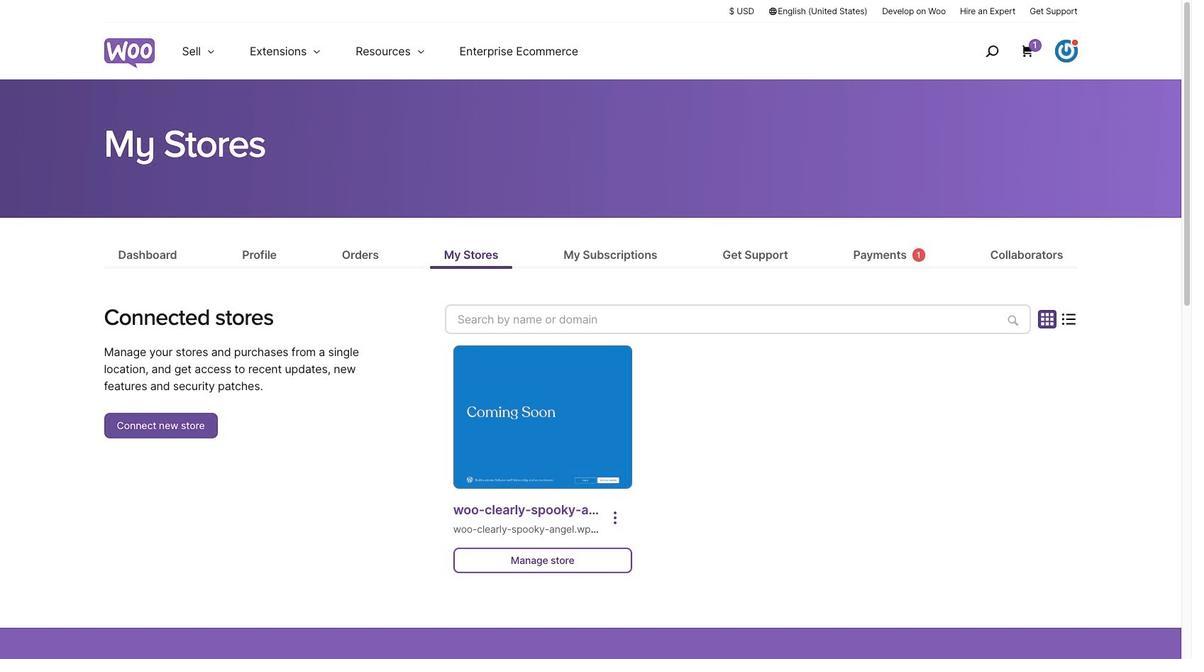 Task type: describe. For each thing, give the bounding box(es) containing it.
search image
[[981, 40, 1003, 62]]

manage your store in a new browser tab image
[[453, 346, 632, 489]]

service navigation menu element
[[955, 28, 1078, 74]]

Search by name or domain text field
[[445, 305, 1031, 334]]

open account menu image
[[1055, 40, 1078, 62]]



Task type: vqa. For each thing, say whether or not it's contained in the screenshot.
"SEARCH BY NAME OR DOMAIN" text field
yes



Task type: locate. For each thing, give the bounding box(es) containing it.
open options menu image
[[607, 510, 624, 527]]



